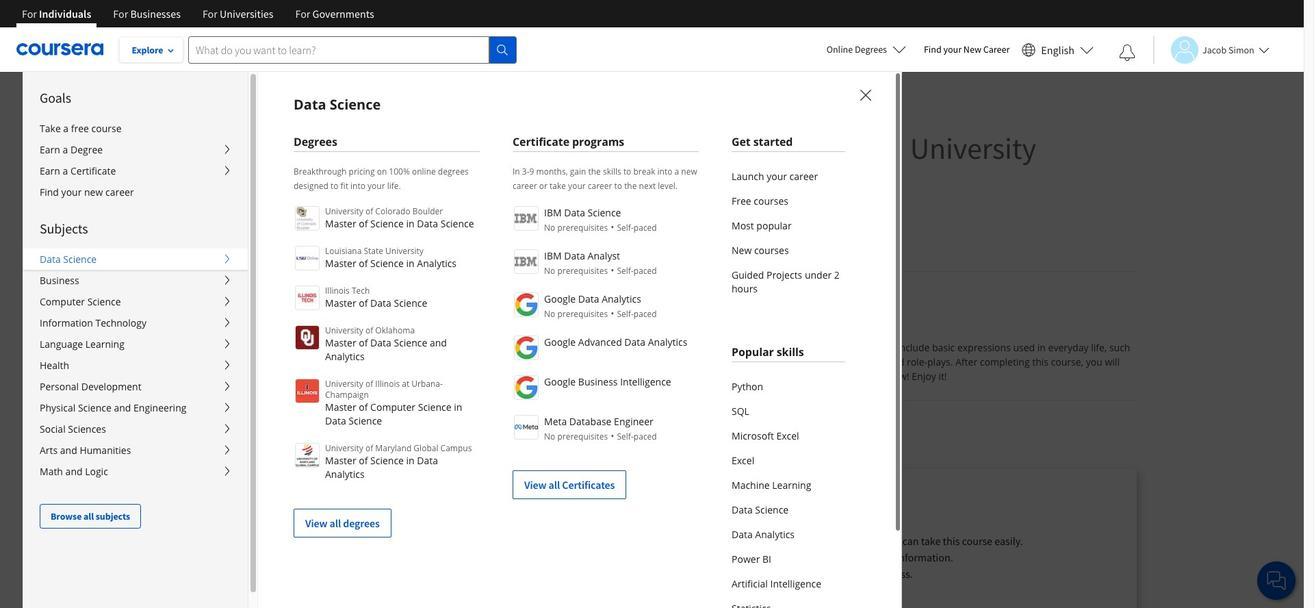 Task type: describe. For each thing, give the bounding box(es) containing it.
math
[[40, 465, 63, 478]]

your inside explore menu element
[[61, 186, 82, 199]]

good
[[783, 551, 807, 564]]

intelligence inside popular skills list
[[771, 577, 822, 590]]

paced for engineer
[[634, 431, 657, 442]]

browse all subjects button
[[40, 504, 141, 529]]

0 vertical spatial covers
[[580, 341, 609, 354]]

2.
[[372, 370, 380, 383]]

find for find your new career
[[40, 186, 59, 199]]

and left so
[[501, 355, 518, 368]]

degrees inside list
[[343, 516, 380, 530]]

paced for analytics
[[634, 308, 657, 320]]

ibm for ibm data analyst
[[544, 249, 562, 262]]

2 vertical spatial can
[[682, 567, 699, 581]]

1 4 from the left
[[525, 341, 531, 354]]

each
[[550, 355, 571, 368]]

degrees inside breakthrough pricing on 100% online degrees designed to fit into your life.
[[438, 166, 469, 177]]

banner navigation
[[11, 0, 385, 38]]

free inside button
[[232, 186, 254, 201]]

for right the in
[[528, 129, 563, 167]]

for universities
[[203, 7, 274, 21]]

plays.
[[928, 355, 954, 368]]

are
[[474, 534, 489, 548]]

for for universities
[[203, 7, 218, 21]]

designed
[[294, 180, 329, 192]]

free inside explore menu element
[[71, 122, 89, 135]]

oklahoma
[[376, 325, 415, 336]]

partnername logo image for ibm data science
[[514, 206, 539, 231]]

2 horizontal spatial can
[[903, 534, 919, 548]]

of inside illinois tech master of data science
[[359, 297, 368, 310]]

to down 'quizzes'
[[869, 370, 878, 383]]

get
[[732, 134, 751, 149]]

0 vertical spatial with
[[503, 341, 523, 354]]

no for google data analytics
[[544, 308, 556, 320]]

for down constrained
[[498, 551, 511, 564]]

but
[[456, 534, 472, 548]]

2 horizontal spatial course
[[963, 534, 993, 548]]

partnername logo image inside google business intelligence link
[[514, 375, 539, 400]]

business inside certificate programs list
[[579, 375, 618, 388]]

under
[[805, 268, 832, 281]]

university of illinois at urbana-champaign logo image
[[295, 379, 320, 403]]

master inside the university of oklahoma master of data science and analytics
[[325, 336, 357, 349]]

by inside hello, my name is putri, for those who want to learn korean but are constrained by finances, you can study at coursera, which provides free korean language courses, for coursera. thank you very much..
[[547, 534, 558, 548]]

sql
[[732, 405, 750, 418]]

korean up reviews
[[268, 84, 301, 97]]

to left 1.
[[203, 370, 212, 383]]

• for analytics
[[611, 307, 615, 320]]

analytics inside the university of oklahoma master of data science and analytics
[[325, 350, 365, 363]]

free courses link
[[732, 189, 846, 214]]

and down grammar, on the right bottom of page
[[826, 370, 844, 383]]

social
[[40, 423, 66, 436]]

about the course
[[167, 287, 384, 325]]

free inside hello, my name is putri, for those who want to learn korean but are constrained by finances, you can study at coursera, which provides free korean language courses, for coursera. thank you very much..
[[359, 551, 376, 564]]

career inside explore menu element
[[105, 186, 134, 199]]

korean down pronunciation,
[[723, 370, 755, 383]]

master inside university of maryland global campus master of science in data analytics
[[325, 454, 357, 467]]

3 filled star image from the left
[[200, 239, 210, 249]]

engineer
[[614, 415, 654, 428]]

personal development button
[[23, 376, 248, 397]]

data inside the ibm data analyst no prerequisites • self-paced
[[565, 249, 586, 262]]

0 vertical spatial excel
[[777, 429, 800, 442]]

sciences
[[68, 423, 106, 436]]

to left next at top left
[[615, 180, 623, 192]]

and down introducing
[[248, 370, 265, 383]]

louisiana state university master of science in analytics
[[325, 245, 457, 270]]

jacob
[[1203, 43, 1227, 56]]

health
[[40, 359, 69, 372]]

provides
[[317, 551, 356, 564]]

level.
[[658, 180, 678, 192]]

2 horizontal spatial basic
[[933, 341, 956, 354]]

illinois inside illinois tech master of data science
[[325, 285, 350, 297]]

it!
[[939, 370, 948, 383]]

for up which at the left bottom
[[294, 534, 307, 548]]

family
[[405, 355, 432, 368]]

and inside the university of oklahoma master of data science and analytics
[[430, 336, 447, 349]]

1 horizontal spatial new
[[964, 43, 982, 55]]

data science inside popular skills list
[[732, 503, 789, 516]]

breakthrough pricing on 100% online degrees designed to fit into your life.
[[294, 166, 469, 192]]

and inside useful course for fundamental learners. everyone can take this course easily. the instructor gives me good teaching and more information. i can basically talk to korean after finished the class.
[[851, 551, 868, 564]]

your inside this is an elementary-level korean language course, consisting of 5 lessons with 4 units, and covers 4 skills: reading, writing, listening and speaking. the main topics include basic expressions used in everyday life, such as greetings, introducing yourself, talking about your family and a daily life and so on. each lesson covers dialogues, pronunciation, vocabulary, grammar, quizzes and role-plays.   after completing this course, you will be able to 1. read and write korean alphabet. 2. communicate in korean with basic expressions. 3. learn basic knowledge on korean culture.  it's fun and easy to follow! enjoy it!
[[382, 355, 402, 368]]

science inside data science popup button
[[63, 253, 97, 266]]

and down consisting
[[434, 355, 451, 368]]

earn for earn a certificate
[[40, 164, 60, 177]]

data inside ibm data science no prerequisites • self-paced
[[565, 206, 586, 219]]

career up ibm data science no prerequisites • self-paced
[[588, 180, 613, 192]]

free inside get started list
[[732, 195, 752, 208]]

on inside this is an elementary-level korean language course, consisting of 5 lessons with 4 units, and covers 4 skills: reading, writing, listening and speaking. the main topics include basic expressions used in everyday life, such as greetings, introducing yourself, talking about your family and a daily life and so on. each lesson covers dialogues, pronunciation, vocabulary, grammar, quizzes and role-plays.   after completing this course, you will be able to 1. read and write korean alphabet. 2. communicate in korean with basic expressions. 3. learn basic knowledge on korean culture.  it's fun and easy to follow! enjoy it!
[[709, 370, 721, 383]]

a for free
[[63, 122, 69, 135]]

business button
[[23, 270, 248, 291]]

talk
[[743, 567, 760, 581]]

partnername logo image inside google advanced data analytics link
[[514, 336, 539, 360]]

reading,
[[646, 341, 682, 354]]

information
[[40, 316, 93, 329]]

of inside louisiana state university master of science in analytics
[[359, 257, 368, 270]]

learner
[[167, 129, 263, 167]]

korean left but
[[421, 534, 454, 548]]

data science inside popup button
[[40, 253, 97, 266]]

skills inside in 3-9 months, gain the skills to break into a new career or take your career to the next level.
[[603, 166, 622, 177]]

computer science button
[[23, 291, 248, 312]]

free courses
[[732, 195, 789, 208]]

language learning
[[40, 338, 125, 351]]

1 horizontal spatial skills
[[777, 345, 805, 360]]

view all degrees link
[[294, 509, 392, 538]]

in
[[513, 166, 520, 177]]

jacob simon button
[[1154, 36, 1270, 63]]

certificate inside data science menu item
[[513, 134, 570, 149]]

self- for science
[[617, 222, 634, 234]]

What do you want to learn? text field
[[188, 36, 490, 63]]

and inside dropdown button
[[65, 465, 83, 478]]

physical science and engineering button
[[23, 397, 248, 418]]

partnername logo image for google data analytics
[[514, 292, 539, 317]]

your left the career
[[944, 43, 962, 55]]

the left next at top left
[[625, 180, 637, 192]]

certificate programs list
[[513, 205, 699, 499]]

write
[[267, 370, 290, 383]]

data inside illinois tech master of data science
[[371, 297, 392, 310]]

learning for language learning
[[86, 338, 125, 351]]

explore menu element
[[23, 72, 248, 529]]

new inside explore menu element
[[84, 186, 103, 199]]

university of maryland global campus master of science in data analytics
[[325, 442, 472, 481]]

coursera image
[[16, 39, 103, 60]]

korean down daily
[[457, 370, 489, 383]]

popular
[[757, 219, 792, 232]]

launch your career
[[732, 170, 819, 183]]

1 horizontal spatial basic
[[633, 370, 655, 383]]

universities
[[220, 7, 274, 21]]

your inside in 3-9 months, gain the skills to break into a new career or take your career to the next level.
[[569, 180, 586, 192]]

gives
[[741, 551, 765, 564]]

analyst
[[588, 249, 621, 262]]

take inside in 3-9 months, gain the skills to break into a new career or take your career to the next level.
[[550, 180, 566, 192]]

browse
[[51, 510, 82, 523]]

university inside louisiana state university master of science in analytics
[[386, 245, 424, 257]]

computer inside the university of illinois at urbana- champaign master of computer science in data science
[[371, 401, 416, 414]]

analytics inside the google data analytics no prerequisites • self-paced
[[602, 292, 642, 305]]

korean up launch
[[692, 129, 782, 167]]

instructor
[[694, 551, 739, 564]]

this inside useful course for fundamental learners. everyone can take this course easily. the instructor gives me good teaching and more information. i can basically talk to korean after finished the class.
[[944, 534, 960, 548]]

you inside hello, my name is putri, for those who want to learn korean but are constrained by finances, you can study at coursera, which provides free korean language courses, for coursera. thank you very much..
[[604, 534, 621, 548]]

48,815 ratings
[[258, 238, 321, 251]]

the right gain
[[589, 166, 601, 177]]

in right used on the bottom right of the page
[[1038, 341, 1046, 354]]

the left illinois tech logo
[[249, 287, 290, 325]]

technology
[[95, 316, 147, 329]]

2 filled star image from the left
[[189, 239, 199, 249]]

science inside the university of oklahoma master of data science and analytics
[[394, 336, 428, 349]]

python link
[[732, 375, 846, 399]]

back to first step korean link
[[167, 73, 1137, 98]]

artificial
[[732, 577, 768, 590]]

1 horizontal spatial course
[[707, 534, 738, 548]]

business inside popup button
[[40, 274, 79, 287]]

language inside hello, my name is putri, for those who want to learn korean but are constrained by finances, you can study at coursera, which provides free korean language courses, for coursera. thank you very much..
[[413, 551, 456, 564]]

health button
[[23, 355, 248, 376]]

new inside in 3-9 months, gain the skills to break into a new career or take your career to the next level.
[[682, 166, 698, 177]]

this inside this is an elementary-level korean language course, consisting of 5 lessons with 4 units, and covers 4 skills: reading, writing, listening and speaking. the main topics include basic expressions used in everyday life, such as greetings, introducing yourself, talking about your family and a daily life and so on. each lesson covers dialogues, pronunciation, vocabulary, grammar, quizzes and role-plays.   after completing this course, you will be able to 1. read and write korean alphabet. 2. communicate in korean with basic expressions. 3. learn basic knowledge on korean culture.  it's fun and easy to follow! enjoy it!
[[1033, 355, 1049, 368]]

analytics inside louisiana state university master of science in analytics
[[417, 257, 457, 270]]

businesses
[[130, 7, 181, 21]]

1 vertical spatial excel
[[732, 454, 755, 467]]

information technology
[[40, 316, 147, 329]]

career
[[984, 43, 1010, 55]]

for inside button
[[214, 186, 229, 201]]

data inside university of maryland global campus master of science in data analytics
[[417, 454, 438, 467]]

can inside hello, my name is putri, for those who want to learn korean but are constrained by finances, you can study at coursera, which provides free korean language courses, for coursera. thank you very much..
[[184, 551, 200, 564]]

to inside hello, my name is putri, for those who want to learn korean but are constrained by finances, you can study at coursera, which provides free korean language courses, for coursera. thank you very much..
[[384, 534, 394, 548]]

degrees list
[[294, 205, 480, 538]]

individuals
[[39, 7, 91, 21]]

1 vertical spatial with
[[491, 370, 510, 383]]

career inside "link"
[[790, 170, 819, 183]]

life
[[485, 355, 499, 368]]

1 vertical spatial covers
[[605, 355, 634, 368]]

for for businesses
[[113, 7, 128, 21]]

prerequisites for analytics
[[558, 308, 608, 320]]

most popular
[[732, 219, 792, 232]]

to right back
[[211, 84, 220, 97]]

logic
[[85, 465, 108, 478]]

class.
[[888, 567, 913, 581]]

university for master of science in data science
[[325, 205, 364, 217]]

• for analyst
[[611, 264, 615, 277]]

for for governments
[[296, 7, 311, 21]]

science inside louisiana state university master of science in analytics
[[371, 257, 404, 270]]

university for master of science in data analytics
[[325, 442, 364, 454]]

google business intelligence
[[544, 375, 672, 388]]

and up each
[[560, 341, 577, 354]]

&
[[378, 129, 396, 167]]

be
[[167, 370, 179, 383]]

information.
[[897, 551, 954, 564]]

science right "colorado"
[[441, 217, 474, 230]]

learn inside hello, my name is putri, for those who want to learn korean but are constrained by finances, you can study at coursera, which provides free korean language courses, for coursera. thank you very much..
[[396, 534, 419, 548]]

social sciences
[[40, 423, 106, 436]]

earn for earn a degree
[[40, 143, 60, 156]]

for businesses
[[113, 7, 181, 21]]

3.
[[597, 370, 605, 383]]

listening
[[720, 341, 758, 354]]

top
[[167, 416, 214, 453]]

science down champaign
[[349, 414, 382, 427]]

months,
[[537, 166, 568, 177]]

korean inside useful course for fundamental learners. everyone can take this course easily. the instructor gives me good teaching and more information. i can basically talk to korean after finished the class.
[[774, 567, 807, 581]]

data inside the university of oklahoma master of data science and analytics
[[371, 336, 392, 349]]

korean up yourself,
[[288, 341, 320, 354]]

constrained
[[491, 534, 545, 548]]

popular skills list
[[732, 375, 846, 608]]

power bi
[[732, 553, 772, 566]]

ibm for ibm data science
[[544, 206, 562, 219]]

0 vertical spatial data science
[[294, 95, 381, 114]]

learn inside this is an elementary-level korean language course, consisting of 5 lessons with 4 units, and covers 4 skills: reading, writing, listening and speaking. the main topics include basic expressions used in everyday life, such as greetings, introducing yourself, talking about your family and a daily life and so on. each lesson covers dialogues, pronunciation, vocabulary, grammar, quizzes and role-plays.   after completing this course, you will be able to 1. read and write korean alphabet. 2. communicate in korean with basic expressions. 3. learn basic knowledge on korean culture.  it's fun and easy to follow! enjoy it!
[[607, 370, 630, 383]]

communicate
[[382, 370, 443, 383]]

to inside useful course for fundamental learners. everyone can take this course easily. the instructor gives me good teaching and more information. i can basically talk to korean after finished the class.
[[762, 567, 772, 581]]

at inside hello, my name is putri, for those who want to learn korean but are constrained by finances, you can study at coursera, which provides free korean language courses, for coursera. thank you very much..
[[230, 551, 239, 564]]

google for google business intelligence
[[544, 375, 576, 388]]

illinois tech logo image
[[295, 286, 320, 310]]

about
[[353, 355, 379, 368]]

hours
[[732, 282, 758, 295]]

finished
[[832, 567, 869, 581]]

korean down want
[[379, 551, 411, 564]]

a inside this is an elementary-level korean language course, consisting of 5 lessons with 4 units, and covers 4 skills: reading, writing, listening and speaking. the main topics include basic expressions used in everyday life, such as greetings, introducing yourself, talking about your family and a daily life and so on. each lesson covers dialogues, pronunciation, vocabulary, grammar, quizzes and role-plays.   after completing this course, you will be able to 1. read and write korean alphabet. 2. communicate in korean with basic expressions. 3. learn basic knowledge on korean culture.  it's fun and easy to follow! enjoy it!
[[454, 355, 459, 368]]

1 filled star image from the left
[[167, 239, 177, 249]]

breakthrough
[[294, 166, 347, 177]]

popular
[[732, 345, 774, 360]]

filled star image
[[178, 239, 188, 249]]

vocabulary,
[[752, 355, 803, 368]]

online degrees button
[[816, 34, 918, 64]]

and up vocabulary,
[[760, 341, 777, 354]]

science up the 'state' on the left
[[371, 217, 404, 230]]

google business intelligence link
[[513, 374, 699, 400]]

science inside ibm data science no prerequisites • self-paced
[[588, 206, 622, 219]]

in inside university of maryland global campus master of science in data analytics
[[407, 454, 415, 467]]

at inside the university of illinois at urbana- champaign master of computer science in data science
[[402, 378, 410, 390]]

prerequisites for science
[[558, 222, 608, 234]]

for for individuals
[[22, 7, 37, 21]]

enroll for free button
[[167, 177, 269, 218]]

self- for engineer
[[617, 431, 634, 442]]

show notifications image
[[1120, 45, 1136, 61]]

university of oklahoma logo image
[[295, 325, 320, 350]]

science down urbana-
[[418, 401, 452, 414]]

certificates
[[562, 478, 615, 492]]

take inside useful course for fundamental learners. everyone can take this course easily. the instructor gives me good teaching and more information. i can basically talk to korean after finished the class.
[[922, 534, 941, 548]]

your inside "link"
[[767, 170, 788, 183]]

university of colorado boulder logo image
[[295, 206, 320, 231]]

career down 3-
[[513, 180, 537, 192]]

partnername logo image for ibm data analyst
[[514, 249, 539, 274]]

prerequisites for engineer
[[558, 431, 608, 442]]

first inside back to first step korean link
[[223, 84, 243, 97]]

basically
[[701, 567, 741, 581]]

view for certificate programs
[[525, 478, 547, 492]]



Task type: locate. For each thing, give the bounding box(es) containing it.
close image
[[857, 86, 875, 103], [857, 86, 875, 104]]

finances,
[[561, 534, 601, 548]]

0 vertical spatial step
[[245, 84, 266, 97]]

is inside this is an elementary-level korean language course, consisting of 5 lessons with 4 units, and covers 4 skills: reading, writing, listening and speaking. the main topics include basic expressions used in everyday life, such as greetings, introducing yourself, talking about your family and a daily life and so on. each lesson covers dialogues, pronunciation, vocabulary, grammar, quizzes and role-plays.   after completing this course, you will be able to 1. read and write korean alphabet. 2. communicate in korean with basic expressions. 3. learn basic knowledge on korean culture.  it's fun and easy to follow! enjoy it!
[[188, 341, 195, 354]]

for left the universities
[[203, 7, 218, 21]]

0 horizontal spatial basic
[[513, 370, 536, 383]]

degrees up breakthrough
[[294, 134, 337, 149]]

degrees right online
[[438, 166, 469, 177]]

a
[[63, 122, 69, 135], [63, 143, 68, 156], [63, 164, 68, 177], [675, 166, 680, 177], [454, 355, 459, 368]]

1 horizontal spatial excel
[[777, 429, 800, 442]]

1 horizontal spatial new
[[682, 166, 698, 177]]

1 horizontal spatial illinois
[[376, 378, 400, 390]]

to left break
[[624, 166, 632, 177]]

2 partnername logo image from the top
[[514, 249, 539, 274]]

illinois down about
[[376, 378, 400, 390]]

4 no from the top
[[544, 431, 556, 442]]

analytics inside google advanced data analytics link
[[648, 336, 688, 349]]

1 horizontal spatial into
[[658, 166, 673, 177]]

topics
[[869, 341, 895, 354]]

0 vertical spatial business
[[40, 274, 79, 287]]

2 self- from the top
[[617, 265, 634, 277]]

1 ibm from the top
[[544, 206, 562, 219]]

your inside breakthrough pricing on 100% online degrees designed to fit into your life.
[[368, 180, 385, 192]]

university inside the university of oklahoma master of data science and analytics
[[325, 325, 364, 336]]

language
[[323, 341, 364, 354], [413, 551, 456, 564]]

database
[[570, 415, 612, 428]]

new down earn a certificate
[[84, 186, 103, 199]]

1 horizontal spatial degrees
[[438, 166, 469, 177]]

master right the louisiana state university logo
[[325, 257, 357, 270]]

data inside popup button
[[40, 253, 61, 266]]

computer inside 'computer science' popup button
[[40, 295, 85, 308]]

new right break
[[682, 166, 698, 177]]

social sciences button
[[23, 418, 248, 440]]

basic down so
[[513, 370, 536, 383]]

0 vertical spatial courses
[[754, 195, 789, 208]]

arts and humanities button
[[23, 440, 248, 461]]

language learning button
[[23, 334, 248, 355]]

paced for science
[[634, 222, 657, 234]]

0 vertical spatial new
[[682, 166, 698, 177]]

no inside ibm data science no prerequisites • self-paced
[[544, 222, 556, 234]]

courses inside new courses link
[[755, 244, 789, 257]]

reviews
[[269, 129, 372, 167]]

and right arts at the bottom of page
[[60, 444, 77, 457]]

university inside the university of illinois at urbana- champaign master of computer science in data science
[[325, 378, 364, 390]]

google for google data analytics no prerequisites • self-paced
[[544, 292, 576, 305]]

prerequisites inside ibm data science no prerequisites • self-paced
[[558, 222, 608, 234]]

on left 100%
[[377, 166, 387, 177]]

0 vertical spatial you
[[1087, 355, 1103, 368]]

1 vertical spatial view
[[305, 516, 328, 530]]

1 horizontal spatial take
[[922, 534, 941, 548]]

2 paced from the top
[[634, 265, 657, 277]]

teaching
[[809, 551, 848, 564]]

1 horizontal spatial is
[[257, 534, 265, 548]]

1 vertical spatial computer
[[371, 401, 416, 414]]

science up illinois tech master of data science
[[371, 257, 404, 270]]

for right enroll at top left
[[214, 186, 229, 201]]

learners.
[[816, 534, 856, 548]]

1 horizontal spatial you
[[1087, 355, 1103, 368]]

with
[[503, 341, 523, 354], [491, 370, 510, 383]]

louisiana
[[325, 245, 362, 257]]

at
[[402, 378, 410, 390], [230, 551, 239, 564]]

lessons
[[468, 341, 501, 354]]

ibm inside ibm data science no prerequisites • self-paced
[[544, 206, 562, 219]]

into for certificate programs
[[658, 166, 673, 177]]

everyday
[[1049, 341, 1089, 354]]

2 no from the top
[[544, 265, 556, 277]]

1 vertical spatial ibm
[[544, 249, 562, 262]]

prerequisites for analyst
[[558, 265, 608, 277]]

3 prerequisites from the top
[[558, 308, 608, 320]]

1 vertical spatial by
[[547, 534, 558, 548]]

data analytics
[[732, 528, 795, 541]]

for left governments
[[296, 7, 311, 21]]

2 for from the left
[[113, 7, 128, 21]]

0 vertical spatial ibm
[[544, 206, 562, 219]]

find inside explore menu element
[[40, 186, 59, 199]]

0 vertical spatial computer
[[40, 295, 85, 308]]

0 horizontal spatial free
[[232, 186, 254, 201]]

0 vertical spatial new
[[964, 43, 982, 55]]

2 earn from the top
[[40, 164, 60, 177]]

0 vertical spatial course,
[[366, 341, 399, 354]]

3 master from the top
[[325, 297, 357, 310]]

language up talking
[[323, 341, 364, 354]]

course up instructor
[[707, 534, 738, 548]]

3 google from the top
[[544, 375, 576, 388]]

4 paced from the top
[[634, 431, 657, 442]]

3 self- from the top
[[617, 308, 634, 320]]

earn
[[40, 143, 60, 156], [40, 164, 60, 177]]

in left campus
[[407, 454, 415, 467]]

get started list
[[732, 164, 846, 301]]

view for degrees
[[305, 516, 328, 530]]

in inside university of colorado boulder master of science in data science
[[407, 217, 415, 230]]

1 vertical spatial courses
[[755, 244, 789, 257]]

paced inside ibm data science no prerequisites • self-paced
[[634, 222, 657, 234]]

with down life
[[491, 370, 510, 383]]

step right back
[[245, 84, 266, 97]]

2 vertical spatial google
[[544, 375, 576, 388]]

2 ibm from the top
[[544, 249, 562, 262]]

1 horizontal spatial step
[[630, 129, 686, 167]]

1 horizontal spatial can
[[682, 567, 699, 581]]

degrees inside data science menu item
[[294, 134, 337, 149]]

new left the career
[[964, 43, 982, 55]]

for governments
[[296, 7, 374, 21]]

1 horizontal spatial first
[[569, 129, 624, 167]]

ibm
[[544, 206, 562, 219], [544, 249, 562, 262]]

science inside university of maryland global campus master of science in data analytics
[[371, 454, 404, 467]]

online
[[827, 43, 854, 55]]

analytics down "boulder"
[[417, 257, 457, 270]]

science left global at bottom left
[[371, 454, 404, 467]]

0 horizontal spatial excel
[[732, 454, 755, 467]]

course inside take a free course link
[[91, 122, 122, 135]]

university for master of data science and analytics
[[325, 325, 364, 336]]

1 horizontal spatial on
[[709, 370, 721, 383]]

degrees up want
[[343, 516, 380, 530]]

2
[[835, 268, 840, 281]]

take
[[40, 122, 61, 135]]

in inside louisiana state university master of science in analytics
[[407, 257, 415, 270]]

course
[[296, 287, 384, 325]]

no for ibm data analyst
[[544, 265, 556, 277]]

paced up skills:
[[634, 308, 657, 320]]

this up the information.
[[944, 534, 960, 548]]

analytics inside data analytics link
[[756, 528, 795, 541]]

university inside university of colorado boulder master of science in data science
[[325, 205, 364, 217]]

learning down excel link
[[773, 479, 812, 492]]

urbana-
[[412, 378, 443, 390]]

power
[[732, 553, 760, 566]]

lesson
[[574, 355, 603, 368]]

master inside illinois tech master of data science
[[325, 297, 357, 310]]

a inside in 3-9 months, gain the skills to break into a new career or take your career to the next level.
[[675, 166, 680, 177]]

1 partnername logo image from the top
[[514, 206, 539, 231]]

0 horizontal spatial illinois
[[325, 285, 350, 297]]

filled star image
[[167, 239, 177, 249], [189, 239, 199, 249], [200, 239, 210, 249], [211, 239, 221, 249]]

4.9
[[228, 235, 247, 254]]

1 vertical spatial learn
[[396, 534, 419, 548]]

in right urbana-
[[446, 370, 454, 383]]

earn a degree button
[[23, 139, 248, 160]]

all
[[549, 478, 560, 492], [84, 510, 94, 523], [330, 516, 341, 530]]

1 paced from the top
[[634, 222, 657, 234]]

an
[[198, 341, 209, 354]]

partnername logo image
[[514, 206, 539, 231], [514, 249, 539, 274], [514, 292, 539, 317], [514, 336, 539, 360], [514, 375, 539, 400], [514, 415, 539, 440]]

1 vertical spatial degrees
[[343, 516, 380, 530]]

find for find your new career
[[925, 43, 942, 55]]

earn a certificate
[[40, 164, 116, 177]]

all inside browse all subjects button
[[84, 510, 94, 523]]

daily
[[462, 355, 483, 368]]

2 vertical spatial data science
[[732, 503, 789, 516]]

ibm data science no prerequisites • self-paced
[[544, 206, 657, 234]]

certificate inside dropdown button
[[71, 164, 116, 177]]

all inside view all degrees link
[[330, 516, 341, 530]]

4 master from the top
[[325, 336, 357, 349]]

1 courses from the top
[[754, 195, 789, 208]]

of inside this is an elementary-level korean language course, consisting of 5 lessons with 4 units, and covers 4 skills: reading, writing, listening and speaking. the main topics include basic expressions used in everyday life, such as greetings, introducing yourself, talking about your family and a daily life and so on. each lesson covers dialogues, pronunciation, vocabulary, grammar, quizzes and role-plays.   after completing this course, you will be able to 1. read and write korean alphabet. 2. communicate in korean with basic expressions. 3. learn basic knowledge on korean culture.  it's fun and easy to follow! enjoy it!
[[448, 341, 457, 354]]

new inside get started list
[[732, 244, 752, 257]]

elementary-
[[211, 341, 265, 354]]

5
[[460, 341, 465, 354]]

your left life. on the left of page
[[368, 180, 385, 192]]

courses inside "free courses" link
[[754, 195, 789, 208]]

step inside back to first step korean link
[[245, 84, 266, 97]]

0 vertical spatial degrees
[[855, 43, 888, 55]]

0 horizontal spatial learning
[[86, 338, 125, 351]]

new courses
[[732, 244, 789, 257]]

0 horizontal spatial into
[[351, 180, 366, 192]]

• up analyst at the left top
[[611, 221, 615, 234]]

yonsei
[[824, 129, 905, 167]]

0 vertical spatial degrees
[[438, 166, 469, 177]]

1 vertical spatial earn
[[40, 164, 60, 177]]

power bi link
[[732, 547, 846, 572]]

projects
[[767, 268, 803, 281]]

3 for from the left
[[203, 7, 218, 21]]

culture.
[[758, 370, 792, 383]]

4 filled star image from the left
[[211, 239, 221, 249]]

1 vertical spatial new
[[84, 186, 103, 199]]

can right i
[[682, 567, 699, 581]]

can up "very"
[[184, 551, 200, 564]]

close image
[[857, 86, 875, 103]]

no up units,
[[544, 308, 556, 320]]

1 horizontal spatial business
[[579, 375, 618, 388]]

1 for from the left
[[22, 7, 37, 21]]

1 vertical spatial intelligence
[[771, 577, 822, 590]]

is up coursera,
[[257, 534, 265, 548]]

prerequisites inside meta database engineer no prerequisites • self-paced
[[558, 431, 608, 442]]

prerequisites inside the google data analytics no prerequisites • self-paced
[[558, 308, 608, 320]]

on down pronunciation,
[[709, 370, 721, 383]]

None search field
[[188, 36, 517, 63]]

earn a degree
[[40, 143, 103, 156]]

master inside university of colorado boulder master of science in data science
[[325, 217, 357, 230]]

1 vertical spatial step
[[630, 129, 686, 167]]

your down gain
[[569, 180, 586, 192]]

thank
[[559, 551, 587, 564]]

after
[[809, 567, 830, 581]]

machine learning
[[732, 479, 812, 492]]

all for degrees
[[330, 516, 341, 530]]

university for master of computer science in data science
[[325, 378, 364, 390]]

courses down popular
[[755, 244, 789, 257]]

a for certificate
[[63, 164, 68, 177]]

jacob simon
[[1203, 43, 1255, 56]]

0 horizontal spatial is
[[188, 341, 195, 354]]

master
[[325, 217, 357, 230], [325, 257, 357, 270], [325, 297, 357, 310], [325, 336, 357, 349], [325, 401, 357, 414], [325, 454, 357, 467]]

can
[[903, 534, 919, 548], [184, 551, 200, 564], [682, 567, 699, 581]]

science up &
[[330, 95, 381, 114]]

science down personal development at the bottom left of page
[[78, 401, 111, 414]]

1 vertical spatial language
[[413, 551, 456, 564]]

0 horizontal spatial by
[[547, 534, 558, 548]]

personal development
[[40, 380, 142, 393]]

in right the 'state' on the left
[[407, 257, 415, 270]]

to inside breakthrough pricing on 100% online degrees designed to fit into your life.
[[331, 180, 339, 192]]

business down lesson
[[579, 375, 618, 388]]

courses for free courses
[[754, 195, 789, 208]]

1 vertical spatial you
[[604, 534, 621, 548]]

in up campus
[[454, 401, 463, 414]]

illinois inside the university of illinois at urbana- champaign master of computer science in data science
[[376, 378, 400, 390]]

and up follow!
[[888, 355, 905, 368]]

view inside degrees list
[[305, 516, 328, 530]]

1 vertical spatial degrees
[[294, 134, 337, 149]]

for left 'individuals'
[[22, 7, 37, 21]]

0 horizontal spatial can
[[184, 551, 200, 564]]

1 vertical spatial illinois
[[376, 378, 400, 390]]

such
[[1110, 341, 1131, 354]]

prerequisites up 'advanced'
[[558, 308, 608, 320]]

0 vertical spatial earn
[[40, 143, 60, 156]]

0 horizontal spatial course
[[91, 122, 122, 135]]

easy
[[846, 370, 866, 383]]

into for degrees
[[351, 180, 366, 192]]

5 partnername logo image from the top
[[514, 375, 539, 400]]

no for meta database engineer
[[544, 431, 556, 442]]

by up launch your career
[[788, 129, 818, 167]]

• inside ibm data science no prerequisites • self-paced
[[611, 221, 615, 234]]

data science down subjects
[[40, 253, 97, 266]]

5 master from the top
[[325, 401, 357, 414]]

in inside the university of illinois at urbana- champaign master of computer science in data science
[[454, 401, 463, 414]]

chat with us image
[[1266, 570, 1288, 592]]

• down engineer
[[611, 429, 615, 442]]

1 vertical spatial learning
[[773, 479, 812, 492]]

1 vertical spatial take
[[922, 534, 941, 548]]

so
[[521, 355, 531, 368]]

3 partnername logo image from the top
[[514, 292, 539, 317]]

1 horizontal spatial this
[[1033, 355, 1049, 368]]

1 vertical spatial can
[[184, 551, 200, 564]]

intelligence inside certificate programs list
[[621, 375, 672, 388]]

4 prerequisites from the top
[[558, 431, 608, 442]]

earn a certificate button
[[23, 160, 248, 181]]

1 vertical spatial into
[[351, 180, 366, 192]]

dialogues,
[[637, 355, 682, 368]]

language inside this is an elementary-level korean language course, consisting of 5 lessons with 4 units, and covers 4 skills: reading, writing, listening and speaking. the main topics include basic expressions used in everyday life, such as greetings, introducing yourself, talking about your family and a daily life and so on. each lesson covers dialogues, pronunciation, vocabulary, grammar, quizzes and role-plays.   after completing this course, you will be able to 1. read and write korean alphabet. 2. communicate in korean with basic expressions. 3. learn basic knowledge on korean culture.  it's fun and easy to follow! enjoy it!
[[323, 341, 364, 354]]

0 vertical spatial learning
[[86, 338, 125, 351]]

after
[[956, 355, 978, 368]]

0 horizontal spatial free
[[71, 122, 89, 135]]

1 horizontal spatial course,
[[1052, 355, 1084, 368]]

course
[[91, 122, 122, 135], [707, 534, 738, 548], [963, 534, 993, 548]]

most popular link
[[732, 214, 846, 238]]

intelligence down dialogues,
[[621, 375, 672, 388]]

paced for analyst
[[634, 265, 657, 277]]

no inside meta database engineer no prerequisites • self-paced
[[544, 431, 556, 442]]

0 vertical spatial this
[[1033, 355, 1049, 368]]

1 horizontal spatial 4
[[611, 341, 617, 354]]

0 vertical spatial can
[[903, 534, 919, 548]]

4 partnername logo image from the top
[[514, 336, 539, 360]]

0 horizontal spatial degrees
[[294, 134, 337, 149]]

science inside data science link
[[756, 503, 789, 516]]

0 vertical spatial learn
[[607, 370, 630, 383]]

• inside the google data analytics no prerequisites • self-paced
[[611, 307, 615, 320]]

covers up lesson
[[580, 341, 609, 354]]

language left courses,
[[413, 551, 456, 564]]

earn down take
[[40, 143, 60, 156]]

•
[[611, 221, 615, 234], [611, 264, 615, 277], [611, 307, 615, 320], [611, 429, 615, 442]]

4 for from the left
[[296, 7, 311, 21]]

self- for analytics
[[617, 308, 634, 320]]

2 • from the top
[[611, 264, 615, 277]]

as
[[167, 355, 177, 368]]

1 earn from the top
[[40, 143, 60, 156]]

reviews
[[220, 416, 316, 453]]

4 up so
[[525, 341, 531, 354]]

view left certificates
[[525, 478, 547, 492]]

tech
[[352, 285, 370, 297]]

1 prerequisites from the top
[[558, 222, 608, 234]]

2 courses from the top
[[755, 244, 789, 257]]

science inside 'computer science' popup button
[[87, 295, 121, 308]]

science inside physical science and engineering popup button
[[78, 401, 111, 414]]

find your new career link
[[23, 181, 248, 203]]

free right enroll at top left
[[232, 186, 254, 201]]

1 master from the top
[[325, 217, 357, 230]]

1 horizontal spatial by
[[788, 129, 818, 167]]

4 self- from the top
[[617, 431, 634, 442]]

university of maryland global campus logo image
[[295, 443, 320, 468]]

self- up analyst at the left top
[[617, 222, 634, 234]]

4 • from the top
[[611, 429, 615, 442]]

into inside in 3-9 months, gain the skills to break into a new career or take your career to the next level.
[[658, 166, 673, 177]]

is inside hello, my name is putri, for those who want to learn korean but are constrained by finances, you can study at coursera, which provides free korean language courses, for coursera. thank you very much..
[[257, 534, 265, 548]]

ibm inside the ibm data analyst no prerequisites • self-paced
[[544, 249, 562, 262]]

basic down dialogues,
[[633, 370, 655, 383]]

microsoft
[[732, 429, 775, 442]]

0 horizontal spatial learn
[[396, 534, 419, 548]]

online degrees
[[827, 43, 888, 55]]

analytics inside university of maryland global campus master of science in data analytics
[[325, 468, 365, 481]]

no down "meta"
[[544, 431, 556, 442]]

no inside the ibm data analyst no prerequisites • self-paced
[[544, 265, 556, 277]]

2 prerequisites from the top
[[558, 265, 608, 277]]

degrees inside popup button
[[855, 43, 888, 55]]

launch
[[732, 170, 765, 183]]

self- for analyst
[[617, 265, 634, 277]]

3 no from the top
[[544, 308, 556, 320]]

a left daily
[[454, 355, 459, 368]]

and down development
[[114, 401, 131, 414]]

0 vertical spatial google
[[544, 292, 576, 305]]

excel
[[777, 429, 800, 442], [732, 454, 755, 467]]

master inside louisiana state university master of science in analytics
[[325, 257, 357, 270]]

1 vertical spatial google
[[544, 336, 576, 349]]

a left degree
[[63, 143, 68, 156]]

partnername logo image for meta database engineer
[[514, 415, 539, 440]]

google for google advanced data analytics
[[544, 336, 576, 349]]

a right take
[[63, 122, 69, 135]]

1 no from the top
[[544, 222, 556, 234]]

science inside illinois tech master of data science
[[394, 297, 428, 310]]

0 vertical spatial on
[[377, 166, 387, 177]]

3 • from the top
[[611, 307, 615, 320]]

0 horizontal spatial 4
[[525, 341, 531, 354]]

fun
[[809, 370, 824, 383]]

1 vertical spatial free
[[359, 551, 376, 564]]

intelligence down power bi link
[[771, 577, 822, 590]]

0 horizontal spatial view
[[305, 516, 328, 530]]

0 vertical spatial find
[[925, 43, 942, 55]]

1 • from the top
[[611, 221, 615, 234]]

your up "free courses" link
[[767, 170, 788, 183]]

1 vertical spatial skills
[[777, 345, 805, 360]]

i
[[677, 567, 680, 581]]

useful course for fundamental learners. everyone can take this course easily. the instructor gives me good teaching and more information. i can basically talk to korean after finished the class.
[[677, 534, 1024, 581]]

can up the information.
[[903, 534, 919, 548]]

excel link
[[732, 449, 846, 473]]

master inside the university of illinois at urbana- champaign master of computer science in data science
[[325, 401, 357, 414]]

prerequisites up analyst at the left top
[[558, 222, 608, 234]]

courses for new courses
[[755, 244, 789, 257]]

prerequisites inside the ibm data analyst no prerequisites • self-paced
[[558, 265, 608, 277]]

4 left skills:
[[611, 341, 617, 354]]

0 horizontal spatial certificate
[[71, 164, 116, 177]]

1 vertical spatial first
[[569, 129, 624, 167]]

learning down information technology
[[86, 338, 125, 351]]

6 partnername logo image from the top
[[514, 415, 539, 440]]

view inside certificate programs list
[[525, 478, 547, 492]]

1 horizontal spatial computer
[[371, 401, 416, 414]]

by
[[788, 129, 818, 167], [547, 534, 558, 548]]

1 vertical spatial this
[[944, 534, 960, 548]]

1 horizontal spatial learning
[[773, 479, 812, 492]]

for inside useful course for fundamental learners. everyone can take this course easily. the instructor gives me good teaching and more information. i can basically talk to korean after finished the class.
[[740, 534, 753, 548]]

science up information technology
[[87, 295, 121, 308]]

a for degree
[[63, 143, 68, 156]]

arts
[[40, 444, 58, 457]]

data inside university of colorado boulder master of science in data science
[[417, 217, 438, 230]]

quizzes
[[852, 355, 885, 368]]

1 horizontal spatial free
[[732, 195, 752, 208]]

get started
[[732, 134, 793, 149]]

learning inside popular skills list
[[773, 479, 812, 492]]

korean down yourself,
[[293, 370, 325, 383]]

0 horizontal spatial intelligence
[[621, 375, 672, 388]]

1 vertical spatial certificate
[[71, 164, 116, 177]]

skills
[[603, 166, 622, 177], [777, 345, 805, 360]]

0 vertical spatial first
[[223, 84, 243, 97]]

google
[[544, 292, 576, 305], [544, 336, 576, 349], [544, 375, 576, 388]]

the down more
[[871, 567, 886, 581]]

learning for machine learning
[[773, 479, 812, 492]]

1 google from the top
[[544, 292, 576, 305]]

data science menu item
[[258, 71, 1315, 608]]

back to first step korean
[[187, 84, 301, 97]]

2 horizontal spatial data science
[[732, 503, 789, 516]]

louisiana state university logo image
[[295, 246, 320, 271]]

more
[[870, 551, 895, 564]]

language
[[40, 338, 83, 351]]

hello,
[[184, 534, 211, 548]]

• for engineer
[[611, 429, 615, 442]]

and left logic
[[65, 465, 83, 478]]

science up family
[[394, 336, 428, 349]]

0 vertical spatial by
[[788, 129, 818, 167]]

1 horizontal spatial free
[[359, 551, 376, 564]]

learning inside "popup button"
[[86, 338, 125, 351]]

the up i
[[677, 551, 692, 564]]

korean down 'good'
[[774, 567, 807, 581]]

self- up "google advanced data analytics"
[[617, 308, 634, 320]]

popular skills
[[732, 345, 805, 360]]

master right illinois tech logo
[[325, 297, 357, 310]]

0 horizontal spatial first
[[223, 84, 243, 97]]

step up level.
[[630, 129, 686, 167]]

math and logic
[[40, 465, 108, 478]]

you inside this is an elementary-level korean language course, consisting of 5 lessons with 4 units, and covers 4 skills: reading, writing, listening and speaking. the main topics include basic expressions used in everyday life, such as greetings, introducing yourself, talking about your family and a daily life and so on. each lesson covers dialogues, pronunciation, vocabulary, grammar, quizzes and role-plays.   after completing this course, you will be able to 1. read and write korean alphabet. 2. communicate in korean with basic expressions. 3. learn basic knowledge on korean culture.  it's fun and easy to follow! enjoy it!
[[1087, 355, 1103, 368]]

machine
[[732, 479, 770, 492]]

google inside the google data analytics no prerequisites • self-paced
[[544, 292, 576, 305]]

read
[[225, 370, 245, 383]]

data science group
[[23, 71, 1315, 608]]

6 master from the top
[[325, 454, 357, 467]]

analytics right university of maryland global campus logo
[[325, 468, 365, 481]]

3 paced from the top
[[634, 308, 657, 320]]

paced down next at top left
[[634, 222, 657, 234]]

master right university of maryland global campus logo
[[325, 454, 357, 467]]

0 vertical spatial is
[[188, 341, 195, 354]]

into up level.
[[658, 166, 673, 177]]

data inside the google data analytics no prerequisites • self-paced
[[579, 292, 600, 305]]

1 self- from the top
[[617, 222, 634, 234]]

all left certificates
[[549, 478, 560, 492]]

career up "free courses" link
[[790, 170, 819, 183]]

0 vertical spatial take
[[550, 180, 566, 192]]

data inside the university of illinois at urbana- champaign master of computer science in data science
[[325, 414, 346, 427]]

prerequisites down analyst at the left top
[[558, 265, 608, 277]]

want
[[359, 534, 382, 548]]

2 master from the top
[[325, 257, 357, 270]]

• for science
[[611, 221, 615, 234]]

google down each
[[544, 375, 576, 388]]

no for ibm data science
[[544, 222, 556, 234]]

0 vertical spatial certificate
[[513, 134, 570, 149]]

name
[[229, 534, 255, 548]]

skills up it's in the bottom of the page
[[777, 345, 805, 360]]

you
[[590, 551, 606, 564]]

coursera,
[[241, 551, 285, 564]]

all for certificate programs
[[549, 478, 560, 492]]

0 horizontal spatial all
[[84, 510, 94, 523]]

2 4 from the left
[[611, 341, 617, 354]]

meta database engineer no prerequisites • self-paced
[[544, 415, 657, 442]]

2 google from the top
[[544, 336, 576, 349]]

• inside the ibm data analyst no prerequisites • self-paced
[[611, 264, 615, 277]]

all inside view all certificates link
[[549, 478, 560, 492]]



Task type: vqa. For each thing, say whether or not it's contained in the screenshot.


